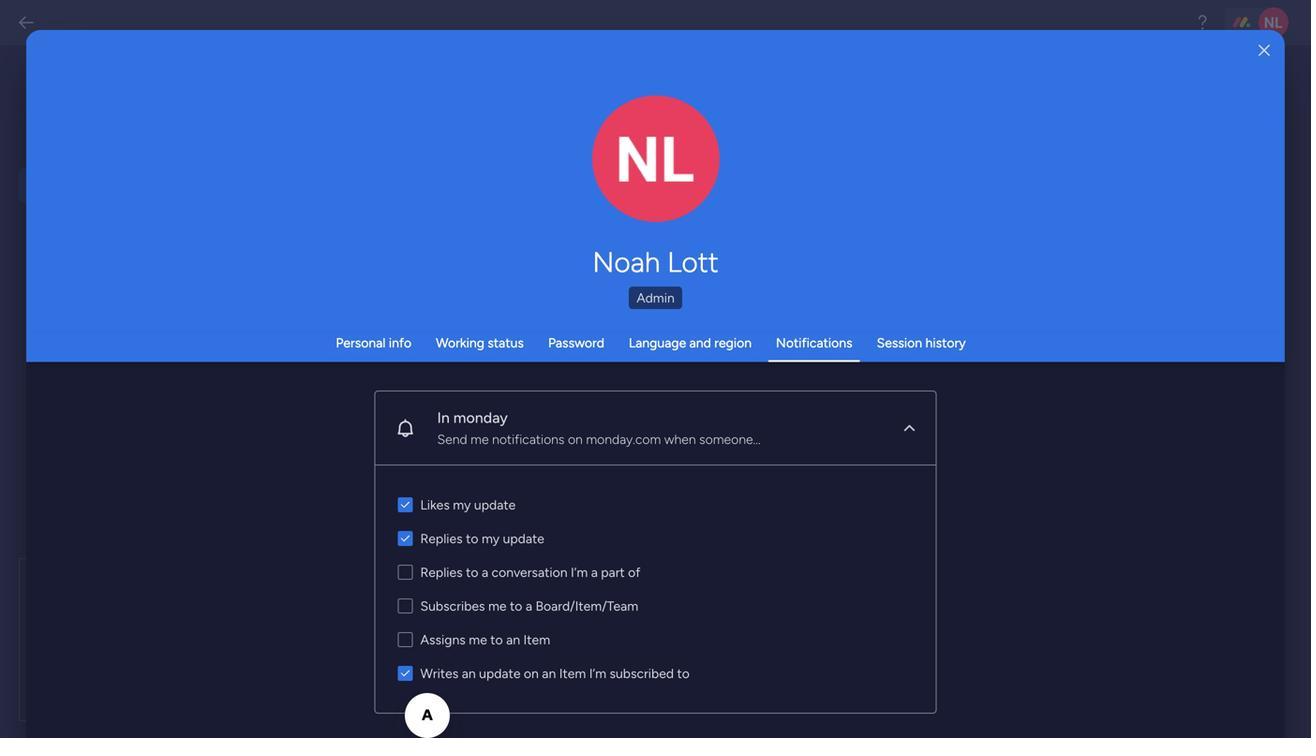 Task type: locate. For each thing, give the bounding box(es) containing it.
will
[[338, 326, 357, 342], [359, 614, 378, 630]]

the up system
[[360, 163, 380, 179]]

0 vertical spatial account
[[384, 515, 467, 542]]

in right places
[[673, 163, 684, 179]]

replies to my update
[[420, 531, 545, 547]]

when
[[664, 432, 696, 448]]

day
[[409, 163, 431, 179]]

timeline,
[[456, 182, 505, 198]]

export up 'your'
[[311, 515, 379, 542]]

work
[[502, 90, 539, 109]]

the up boards)
[[345, 595, 364, 611]]

1 vertical spatial file
[[504, 614, 522, 630]]

0 horizontal spatial i'm
[[571, 565, 588, 581]]

board
[[482, 668, 516, 684]]

or right view
[[512, 345, 524, 361]]

1 vertical spatial replies
[[420, 565, 463, 581]]

0 vertical spatial weekends
[[510, 306, 569, 322]]

noah
[[593, 246, 660, 279]]

subscribed
[[610, 666, 674, 682]]

will left set
[[338, 326, 357, 342]]

me down monday
[[471, 432, 489, 448]]

updates
[[584, 668, 631, 684]]

me for subscribes
[[488, 599, 507, 615]]

change inside change the first day of the week in the all date related places in the system (date picker, timeline, etc..)
[[311, 163, 357, 179]]

2 export from the top
[[311, 562, 361, 583]]

personal info link
[[336, 335, 412, 351]]

file right zip
[[504, 614, 522, 630]]

0 horizontal spatial item
[[524, 632, 550, 648]]

change up system
[[311, 163, 357, 179]]

to left "export"
[[677, 666, 690, 682]]

to left board
[[466, 668, 479, 684]]

me up assigns me to an item
[[488, 599, 507, 615]]

present
[[462, 306, 507, 322]]

my up export your whole account in a zip file (.zip)
[[482, 531, 500, 547]]

0 vertical spatial replies
[[420, 531, 463, 547]]

places
[[632, 163, 670, 179]]

2 horizontal spatial of
[[628, 565, 641, 581]]

on inside in monday send me notifications on monday.com when someone...
[[568, 432, 583, 448]]

files right any
[[579, 614, 603, 630]]

an left &
[[542, 666, 556, 682]]

and up you
[[593, 595, 614, 611]]

assigns
[[420, 632, 466, 648]]

faster
[[665, 668, 699, 684]]

export up all
[[311, 562, 361, 583]]

weekends down each
[[376, 369, 435, 385]]

of right day
[[434, 163, 446, 179]]

on right board
[[524, 666, 539, 682]]

on up password link
[[572, 306, 587, 322]]

working status link
[[436, 335, 524, 351]]

beta
[[623, 92, 650, 108]]

my
[[453, 497, 471, 513], [482, 531, 500, 547]]

the up the from
[[382, 326, 401, 342]]

account down likes at the left bottom of the page
[[384, 515, 467, 542]]

1 horizontal spatial an
[[506, 632, 520, 648]]

of
[[434, 163, 446, 179], [628, 565, 641, 581], [329, 595, 342, 611]]

item
[[524, 632, 550, 648], [559, 666, 586, 682]]

1 vertical spatial i'm
[[589, 666, 606, 682]]

1 vertical spatial files
[[383, 668, 407, 684]]

change inside change profile picture
[[616, 169, 659, 184]]

2 horizontal spatial and
[[690, 335, 711, 351]]

0 vertical spatial will
[[338, 326, 357, 342]]

1 vertical spatial will
[[359, 614, 378, 630]]

will up those
[[359, 614, 378, 630]]

region
[[375, 466, 936, 713]]

an right writes
[[462, 666, 476, 682]]

view
[[482, 345, 509, 361]]

0 vertical spatial export
[[311, 515, 379, 542]]

on right "notifications"
[[568, 432, 583, 448]]

0 horizontal spatial change
[[311, 163, 357, 179]]

0 vertical spatial update
[[474, 497, 516, 513]]

me for assigns
[[469, 632, 487, 648]]

notifications
[[492, 432, 565, 448]]

0 horizontal spatial of
[[329, 595, 342, 611]]

1 replies from the top
[[420, 531, 463, 547]]

0 vertical spatial files
[[579, 614, 603, 630]]

1 vertical spatial my
[[482, 531, 500, 547]]

export
[[311, 515, 379, 542], [311, 562, 361, 583]]

part
[[601, 565, 625, 581]]

me down zip
[[469, 632, 487, 648]]

file
[[575, 562, 598, 583], [504, 614, 522, 630]]

0 vertical spatial my
[[453, 497, 471, 513]]

in inside all of the account's boards (including shareable and private boards) will be packed into a zip file with any files you might have in those boards.
[[342, 634, 353, 650]]

the up the users
[[590, 306, 610, 322]]

change profile picture button
[[592, 96, 720, 223]]

0 vertical spatial file
[[575, 562, 598, 583]]

account down the replies to my update
[[452, 562, 514, 583]]

to left with
[[510, 599, 522, 615]]

2 vertical spatial weekends
[[370, 388, 429, 404]]

may
[[626, 326, 651, 342]]

1 horizontal spatial will
[[359, 614, 378, 630]]

file left part
[[575, 562, 598, 583]]

1 vertical spatial on
[[568, 432, 583, 448]]

my right likes at the left bottom of the page
[[453, 497, 471, 513]]

weekends down "show weekends"
[[370, 388, 429, 404]]

1 horizontal spatial my
[[482, 531, 500, 547]]

widget.
[[527, 345, 571, 361]]

export account data
[[311, 515, 517, 542]]

1 horizontal spatial of
[[434, 163, 446, 179]]

region
[[715, 335, 752, 351]]

set
[[361, 326, 379, 342]]

0 horizontal spatial will
[[338, 326, 357, 342]]

first
[[383, 163, 406, 179]]

weekends up mode,
[[510, 306, 569, 322]]

hide
[[339, 388, 367, 404]]

zip
[[549, 562, 571, 583]]

0 vertical spatial i'm
[[571, 565, 588, 581]]

1 vertical spatial or
[[512, 345, 524, 361]]

1 horizontal spatial change
[[616, 169, 659, 184]]

0 vertical spatial me
[[471, 432, 489, 448]]

0 vertical spatial or
[[408, 306, 420, 322]]

be
[[382, 614, 396, 630]]

boards
[[426, 595, 467, 611]]

export for export account data
[[311, 515, 379, 542]]

in
[[437, 409, 450, 427]]

of right part
[[628, 565, 641, 581]]

boards.
[[392, 634, 435, 650]]

account's
[[367, 595, 423, 611]]

update up data
[[474, 497, 516, 513]]

help image
[[1193, 13, 1212, 32]]

to up export your whole account in a zip file (.zip)
[[466, 531, 479, 547]]

weekends for hide weekends
[[370, 388, 429, 404]]

on inside the decide whether or not to present weekends on the timeline. this will set the default presentation mode, and users may change it from each timeline view or widget.
[[572, 306, 587, 322]]

1 vertical spatial item
[[559, 666, 586, 682]]

0 vertical spatial of
[[434, 163, 446, 179]]

1 vertical spatial weekends
[[376, 369, 435, 385]]

or
[[408, 306, 420, 322], [512, 345, 524, 361]]

session
[[877, 335, 922, 351]]

and left the users
[[567, 326, 589, 342]]

close image
[[1259, 44, 1270, 57]]

send
[[437, 432, 467, 448]]

an down subscribes me to a board/item/team
[[506, 632, 520, 648]]

1 horizontal spatial i'm
[[589, 666, 606, 682]]

of right all
[[329, 595, 342, 611]]

from
[[369, 345, 397, 361]]

whether
[[356, 306, 404, 322]]

1 export from the top
[[311, 515, 379, 542]]

session history link
[[877, 335, 966, 351]]

2 replies from the top
[[420, 565, 463, 581]]

update
[[474, 497, 516, 513], [503, 531, 545, 547], [479, 666, 521, 682]]

i'm right &
[[589, 666, 606, 682]]

i'm
[[571, 565, 588, 581], [589, 666, 606, 682]]

2 vertical spatial on
[[524, 666, 539, 682]]

i'm left part
[[571, 565, 588, 581]]

monday.com
[[586, 432, 661, 448]]

1 horizontal spatial item
[[559, 666, 586, 682]]

in right have
[[342, 634, 353, 650]]

0 vertical spatial on
[[572, 306, 587, 322]]

0 horizontal spatial file
[[504, 614, 522, 630]]

to right not
[[446, 306, 458, 322]]

boards)
[[311, 614, 356, 630]]

attached
[[410, 668, 463, 684]]

someone...
[[699, 432, 761, 448]]

2 vertical spatial of
[[329, 595, 342, 611]]

1 vertical spatial of
[[628, 565, 641, 581]]

1 horizontal spatial files
[[579, 614, 603, 630]]

replies down likes at the left bottom of the page
[[420, 531, 463, 547]]

noah lott image
[[1259, 7, 1289, 37]]

of inside change the first day of the week in the all date related places in the system (date picker, timeline, etc..)
[[434, 163, 446, 179]]

admin
[[637, 290, 675, 306]]

replies up boards
[[420, 565, 463, 581]]

the left system
[[311, 182, 331, 198]]

notifications
[[776, 335, 853, 351]]

2 vertical spatial me
[[469, 632, 487, 648]]

1 vertical spatial export
[[311, 562, 361, 583]]

update down assigns me to an item
[[479, 666, 521, 682]]

(including
[[470, 595, 528, 611]]

region containing likes my update
[[375, 466, 936, 713]]

and
[[567, 326, 589, 342], [690, 335, 711, 351], [593, 595, 614, 611]]

update up conversation
[[503, 531, 545, 547]]

date
[[558, 163, 585, 179]]

replies to a conversation i'm a part of
[[420, 565, 641, 581]]

status
[[488, 335, 524, 351]]

1 vertical spatial account
[[452, 562, 514, 583]]

1 vertical spatial me
[[488, 599, 507, 615]]

subscribes me to a board/item/team
[[420, 599, 639, 615]]

working
[[436, 335, 485, 351]]

0 horizontal spatial an
[[462, 666, 476, 682]]

monday
[[454, 409, 508, 427]]

files right exclude
[[383, 668, 407, 684]]

0 horizontal spatial and
[[567, 326, 589, 342]]

or left not
[[408, 306, 420, 322]]

schedule
[[543, 90, 607, 109]]

&
[[572, 668, 580, 684]]

session history
[[877, 335, 966, 351]]

change up picture
[[616, 169, 659, 184]]

to
[[446, 306, 458, 322], [466, 531, 479, 547], [466, 565, 479, 581], [510, 599, 522, 615], [491, 632, 503, 648], [677, 666, 690, 682], [466, 668, 479, 684]]

into
[[446, 614, 468, 630]]

files
[[579, 614, 603, 630], [383, 668, 407, 684]]

conversation
[[492, 565, 568, 581]]

notifications link
[[776, 335, 853, 351]]

2 vertical spatial update
[[479, 666, 521, 682]]

on inside region
[[524, 666, 539, 682]]

and left region
[[690, 335, 711, 351]]

api
[[70, 340, 96, 360]]

timeline.
[[613, 306, 662, 322]]

language and region
[[629, 335, 752, 351]]

1 horizontal spatial and
[[593, 595, 614, 611]]



Task type: describe. For each thing, give the bounding box(es) containing it.
hide weekends
[[339, 388, 429, 404]]

decide whether or not to present weekends on the timeline. this will set the default presentation mode, and users may change it from each timeline view or widget.
[[311, 306, 662, 361]]

v2 export image
[[378, 712, 393, 727]]

all
[[543, 163, 555, 179]]

language
[[629, 335, 686, 351]]

learn
[[423, 711, 458, 728]]

board/item/team
[[536, 599, 639, 615]]

in up etc..)
[[506, 163, 517, 179]]

file inside all of the account's boards (including shareable and private boards) will be packed into a zip file with any files you might have in those boards.
[[504, 614, 522, 630]]

(date
[[380, 182, 411, 198]]

will inside all of the account's boards (including shareable and private boards) will be packed into a zip file with any files you might have in those boards.
[[359, 614, 378, 630]]

1 vertical spatial update
[[503, 531, 545, 547]]

change for change the first day of the week in the all date related places in the system (date picker, timeline, etc..)
[[311, 163, 357, 179]]

any
[[554, 614, 575, 630]]

you
[[606, 614, 627, 630]]

update for an
[[479, 666, 521, 682]]

to down zip
[[491, 632, 503, 648]]

the left week
[[450, 163, 469, 179]]

password
[[548, 335, 605, 351]]

zip
[[482, 614, 501, 630]]

0 vertical spatial item
[[524, 632, 550, 648]]

learn more link
[[423, 709, 494, 730]]

to down the replies to my update
[[466, 565, 479, 581]]

files inside all of the account's boards (including shareable and private boards) will be packed into a zip file with any files you might have in those boards.
[[579, 614, 603, 630]]

the left all
[[520, 163, 539, 179]]

export for export your whole account in a zip file (.zip)
[[311, 562, 361, 583]]

me inside in monday send me notifications on monday.com when someone...
[[471, 432, 489, 448]]

working status
[[436, 335, 524, 351]]

those
[[356, 634, 389, 650]]

each
[[400, 345, 429, 361]]

replies for replies to a conversation i'm a part of
[[420, 565, 463, 581]]

will inside the decide whether or not to present weekends on the timeline. this will set the default presentation mode, and users may change it from each timeline view or widget.
[[338, 326, 357, 342]]

not
[[423, 306, 443, 322]]

etc..)
[[509, 182, 538, 198]]

change the first day of the week in the all date related places in the system (date picker, timeline, etc..)
[[311, 163, 684, 198]]

noah lott button
[[398, 246, 913, 279]]

1 horizontal spatial or
[[512, 345, 524, 361]]

in up subscribes me to a board/item/team
[[518, 562, 532, 583]]

week
[[472, 163, 503, 179]]

in monday send me notifications on monday.com when someone...
[[437, 409, 761, 448]]

default
[[405, 326, 446, 342]]

presentation
[[449, 326, 524, 342]]

decide
[[311, 306, 352, 322]]

back to workspace image
[[17, 13, 36, 32]]

history
[[926, 335, 966, 351]]

change for change profile picture
[[616, 169, 659, 184]]

system
[[334, 182, 376, 198]]

related
[[588, 163, 629, 179]]

timeline
[[432, 345, 479, 361]]

replies for replies to my update
[[420, 531, 463, 547]]

all of the account's boards (including shareable and private boards) will be packed into a zip file with any files you might have in those boards.
[[311, 595, 665, 650]]

(.zip)
[[602, 562, 640, 583]]

language and region link
[[629, 335, 752, 351]]

profile
[[662, 169, 696, 184]]

to inside the decide whether or not to present weekends on the timeline. this will set the default presentation mode, and users may change it from each timeline view or widget.
[[446, 306, 458, 322]]

likes
[[420, 497, 450, 513]]

with
[[526, 614, 551, 630]]

change profile picture
[[616, 169, 696, 200]]

and inside the decide whether or not to present weekends on the timeline. this will set the default presentation mode, and users may change it from each timeline view or widget.
[[567, 326, 589, 342]]

writes
[[420, 666, 459, 682]]

noah lott
[[593, 246, 719, 279]]

picker,
[[414, 182, 452, 198]]

lott
[[667, 246, 719, 279]]

weekends for show weekends
[[376, 369, 435, 385]]

a inside all of the account's boards (including shareable and private boards) will be packed into a zip file with any files you might have in those boards.
[[472, 614, 478, 630]]

columns
[[519, 668, 569, 684]]

info
[[389, 335, 412, 351]]

writes an update on an item i'm subscribed to
[[420, 666, 690, 682]]

and inside all of the account's boards (including shareable and private boards) will be packed into a zip file with any files you might have in those boards.
[[593, 595, 614, 611]]

export
[[702, 668, 740, 684]]

the inside all of the account's boards (including shareable and private boards) will be packed into a zip file with any files you might have in those boards.
[[345, 595, 364, 611]]

personal
[[336, 335, 386, 351]]

show
[[339, 369, 372, 385]]

work schedule
[[502, 90, 607, 109]]

export your whole account in a zip file (.zip)
[[311, 562, 640, 583]]

more
[[461, 711, 494, 728]]

likes my update
[[420, 497, 516, 513]]

this
[[311, 326, 335, 342]]

might
[[631, 614, 665, 630]]

0 horizontal spatial or
[[408, 306, 420, 322]]

1 horizontal spatial file
[[575, 562, 598, 583]]

show weekends
[[339, 369, 435, 385]]

users
[[592, 326, 623, 342]]

of inside all of the account's boards (including shareable and private boards) will be packed into a zip file with any files you might have in those boards.
[[329, 595, 342, 611]]

packed
[[400, 614, 442, 630]]

your
[[365, 562, 399, 583]]

update for my
[[474, 497, 516, 513]]

personal info
[[336, 335, 412, 351]]

exclude files attached to board columns & updates for a faster export
[[334, 668, 740, 684]]

picture
[[637, 185, 675, 200]]

2 horizontal spatial an
[[542, 666, 556, 682]]

private
[[617, 595, 658, 611]]

for
[[635, 668, 651, 684]]

password link
[[548, 335, 605, 351]]

weekends inside the decide whether or not to present weekends on the timeline. this will set the default presentation mode, and users may change it from each timeline view or widget.
[[510, 306, 569, 322]]

shareable
[[531, 595, 589, 611]]

change
[[311, 345, 355, 361]]

0 horizontal spatial files
[[383, 668, 407, 684]]

0 horizontal spatial my
[[453, 497, 471, 513]]



Task type: vqa. For each thing, say whether or not it's contained in the screenshot.
top Team
no



